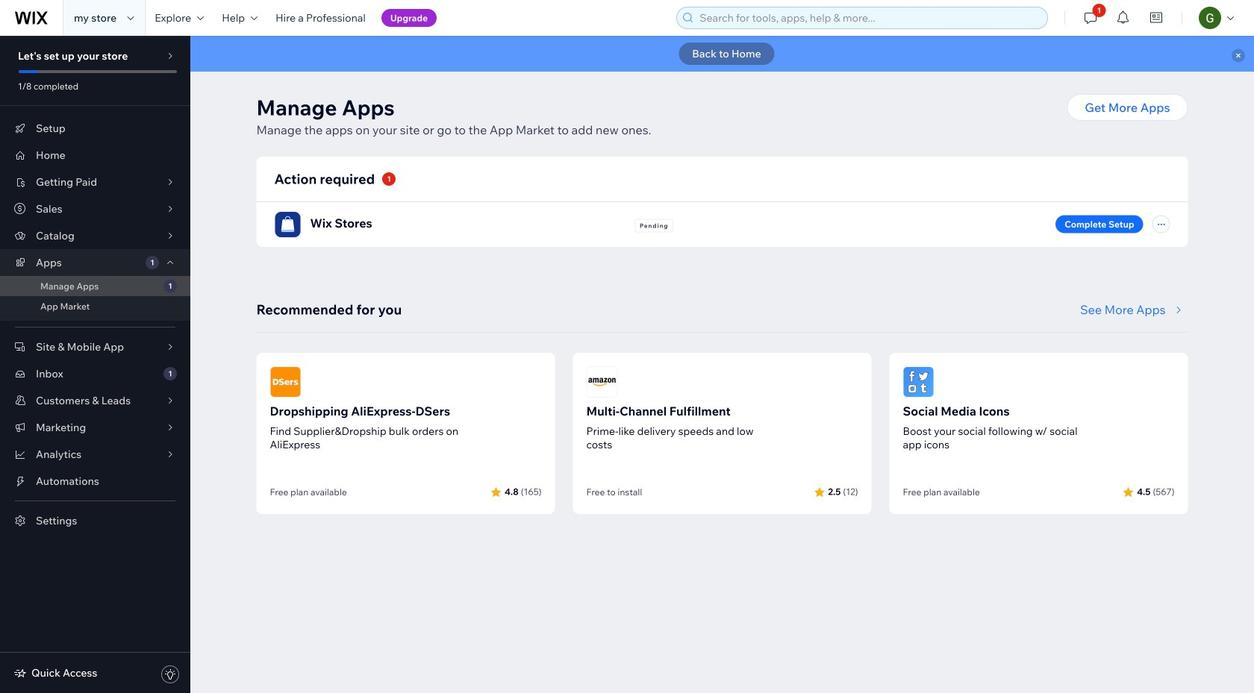 Task type: locate. For each thing, give the bounding box(es) containing it.
dropshipping aliexpress-dsers logo image
[[270, 367, 301, 398]]

multi-channel fulfillment logo image
[[586, 367, 618, 398]]

alert
[[190, 36, 1254, 72]]

social media icons logo image
[[903, 367, 934, 398]]



Task type: vqa. For each thing, say whether or not it's contained in the screenshot.
SIDEBAR element
yes



Task type: describe. For each thing, give the bounding box(es) containing it.
Search for tools, apps, help & more... field
[[695, 7, 1043, 28]]

sidebar element
[[0, 36, 190, 694]]



